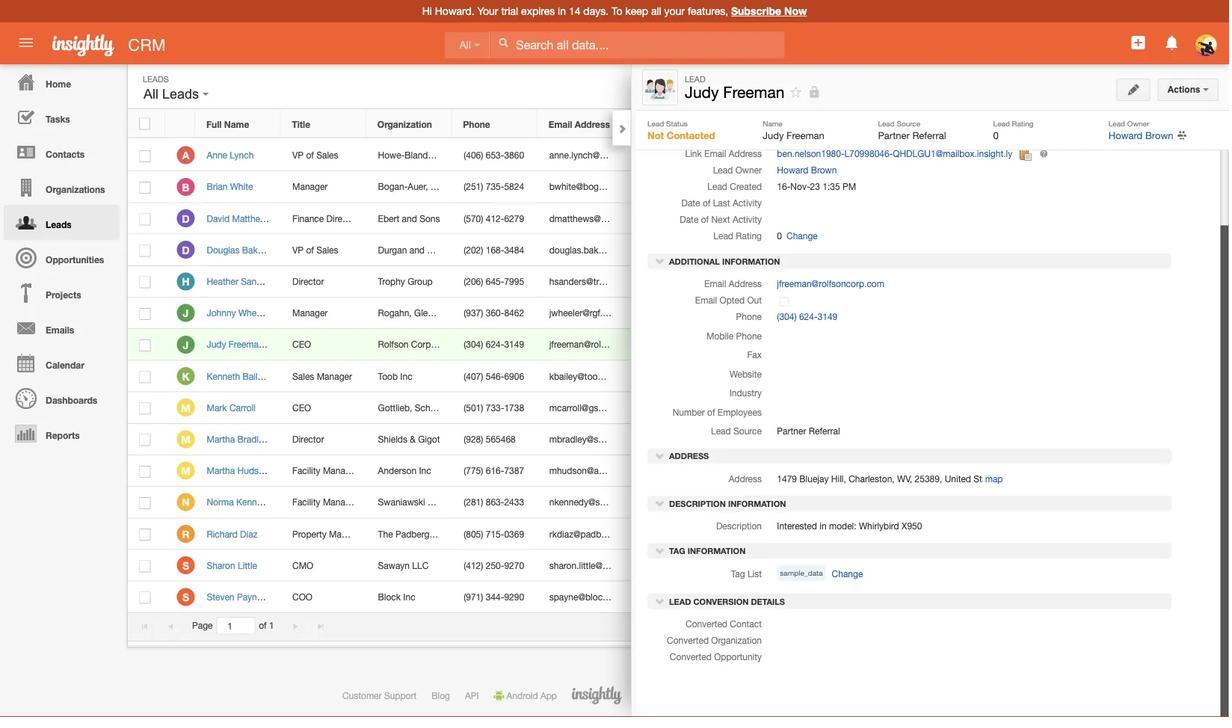 Task type: describe. For each thing, give the bounding box(es) containing it.
1 activity from the top
[[733, 198, 762, 209]]

(805) 715-0369 cell
[[452, 519, 538, 550]]

record permissions image
[[808, 83, 821, 101]]

link
[[685, 149, 702, 159]]

of right "number"
[[708, 407, 715, 418]]

nkennedy@swaniawskillc.com cell
[[538, 487, 670, 519]]

martha for martha bradley
[[207, 434, 235, 444]]

rogahn, gleason and farrell cell
[[367, 298, 492, 329]]

follow image for k
[[937, 370, 952, 384]]

2 16-nov-23 1:35 pm cell from the top
[[709, 171, 840, 203]]

support
[[384, 690, 417, 701]]

douglas baker link
[[207, 245, 273, 255]]

open for dmatthews@ebertandsons.com
[[635, 213, 660, 224]]

1 vertical spatial email address
[[705, 279, 762, 289]]

freeman up record permissions icon
[[799, 67, 834, 77]]

your
[[664, 5, 685, 17]]

brian
[[207, 182, 228, 192]]

now
[[785, 5, 807, 17]]

16-nov-23 1:35 pm cell for hsanders@trophygroup.com
[[709, 266, 840, 298]]

calendar
[[46, 360, 84, 370]]

cmo
[[292, 560, 314, 571]]

2 d row from the top
[[128, 235, 1001, 266]]

sons for durgan and sons
[[427, 245, 448, 255]]

1 vertical spatial lead created
[[708, 182, 762, 192]]

(501) 733-1738 cell
[[452, 392, 538, 424]]

inc for s
[[403, 592, 415, 602]]

1 vertical spatial created
[[730, 182, 762, 192]]

ceo for m
[[292, 402, 311, 413]]

all for all
[[460, 39, 471, 51]]

pm down partner referral
[[786, 466, 800, 476]]

nov- up fax
[[734, 339, 754, 350]]

0 vertical spatial phone
[[463, 119, 490, 129]]

contacted
[[667, 129, 715, 141]]

(412) 250-9270 cell
[[452, 550, 538, 582]]

white
[[230, 182, 253, 192]]

closed - disqualified 16-nov-23 1:35 pm
[[635, 150, 800, 160]]

nov- inside h row
[[734, 276, 754, 287]]

0 horizontal spatial title
[[292, 119, 310, 129]]

united
[[945, 474, 971, 484]]

dashboards
[[46, 395, 97, 405]]

jfreeman@rolfsoncorp.com for jfreeman@rolfsoncorp.com cell
[[549, 339, 657, 350]]

swaniawski llc cell
[[367, 487, 452, 519]]

freeman inside name judy freeman
[[787, 129, 825, 141]]

tag for tag information
[[669, 547, 686, 557]]

brown for nkennedy@swaniawskillc.com
[[886, 497, 912, 508]]

16-nov-23 1:35 pm cell for jwheeler@rgf.com
[[709, 298, 840, 329]]

23 down list on the right bottom
[[754, 592, 764, 602]]

23 up lead rating
[[754, 213, 764, 224]]

sharon
[[207, 560, 235, 571]]

23 up details
[[754, 560, 764, 571]]

3860
[[504, 150, 524, 160]]

vp of sales cell for d
[[281, 235, 367, 266]]

nov- down tag list
[[734, 592, 754, 602]]

trophy group cell
[[367, 266, 452, 298]]

nov- down tag information
[[734, 560, 754, 571]]

status up responsible
[[736, 116, 762, 126]]

link email address
[[685, 149, 762, 159]]

pm down 0 change
[[786, 245, 800, 255]]

sales manager
[[292, 371, 352, 381]]

vp of sales for a
[[292, 150, 338, 160]]

the padberg company (805) 715-0369
[[378, 529, 524, 539]]

16- inside n row
[[721, 497, 734, 508]]

gottlieb, schultz and d'amore cell
[[367, 392, 500, 424]]

leads up all leads
[[143, 74, 169, 84]]

2 s row from the top
[[128, 582, 1001, 613]]

howard for hsanders@trophygroup.com
[[852, 276, 883, 287]]

howard for mhudson@andersoninc.com
[[852, 466, 883, 476]]

row group containing a
[[128, 140, 1001, 613]]

lead source partner referral
[[878, 119, 947, 141]]

follow image for b
[[937, 180, 952, 195]]

calendar link
[[4, 346, 120, 381]]

conversion
[[694, 597, 749, 607]]

lead rating 0
[[994, 119, 1034, 141]]

Search this list... text field
[[728, 75, 896, 97]]

of inside a row
[[306, 150, 314, 160]]

norma
[[207, 497, 234, 508]]

lynch
[[230, 150, 254, 160]]

23 left 1479
[[754, 466, 764, 476]]

0 inside lead rating 0
[[994, 129, 999, 141]]

created inside row
[[743, 119, 778, 129]]

chevron right image
[[617, 123, 627, 134]]

open - notcontacted 16-nov-23 1:35 pm for sharon.little@sawayn.com
[[635, 560, 800, 571]]

manager cell for j
[[281, 298, 367, 329]]

pm down interested on the bottom of page
[[786, 560, 800, 571]]

toob inc cell
[[367, 361, 452, 392]]

23 inside k row
[[754, 371, 764, 381]]

dmatthews@ebertandsons.com cell
[[538, 203, 676, 235]]

follow image for m
[[937, 401, 952, 416]]

richard diaz
[[207, 529, 258, 539]]

open - notcontacted 16-nov-23 1:35 pm for hsanders@trophygroup.com
[[635, 276, 800, 287]]

leads right 'smartmerge'
[[1062, 157, 1087, 168]]

- inside h row
[[662, 276, 666, 287]]

mobile phone
[[707, 331, 762, 341]]

23 down out
[[754, 308, 764, 318]]

open - notcontacted cell for mcarroll@gsd.com
[[624, 392, 725, 424]]

sales manager cell
[[281, 361, 367, 392]]

follow image for j
[[937, 307, 952, 321]]

(281) 863-2433 cell
[[452, 487, 538, 519]]

next
[[712, 215, 730, 225]]

mark
[[207, 402, 227, 413]]

624- inside the j row
[[486, 339, 504, 350]]

23 inside a row
[[754, 150, 764, 160]]

judy inside the j row
[[207, 339, 226, 350]]

2433
[[504, 497, 524, 508]]

1 vertical spatial change
[[787, 231, 818, 242]]

judy up rolfson corporation
[[777, 67, 797, 77]]

open - notcontacted 16-nov-23 1:35 pm for douglas.baker@durganandsons.com
[[635, 245, 800, 255]]

546-
[[486, 371, 504, 381]]

kenneth
[[207, 371, 240, 381]]

(407) 546-6906 cell
[[452, 361, 538, 392]]

nov- up description information
[[734, 466, 754, 476]]

2 horizontal spatial lead owner
[[1109, 119, 1150, 128]]

pm down sample_data link
[[786, 592, 800, 602]]

nov- inside n row
[[734, 497, 754, 508]]

vp of sales cell for a
[[281, 140, 367, 171]]

ceo cell for m
[[281, 392, 367, 424]]

manager inside the j row
[[292, 308, 328, 318]]

1:35 inside h row
[[766, 276, 784, 287]]

open - notcontacted cell for dmatthews@ebertandsons.com
[[624, 203, 725, 235]]

1:35 inside b row
[[766, 182, 784, 192]]

0 vertical spatial judy freeman
[[777, 67, 834, 77]]

and right ebert
[[402, 213, 417, 224]]

23 inside the r row
[[754, 529, 764, 539]]

model:
[[829, 521, 857, 532]]

1:35 inside n row
[[766, 497, 784, 508]]

rkdiaz@padbergh.com
[[549, 529, 639, 539]]

manager cell for b
[[281, 171, 367, 203]]

anne.lynch@howeblanda.com cell
[[538, 140, 669, 171]]

pm down (304) 624-3149 on the top of the page
[[786, 339, 800, 350]]

23 down industry
[[754, 402, 764, 413]]

vp for d
[[292, 245, 304, 255]]

sawayn
[[378, 560, 410, 571]]

nov- down industry
[[734, 402, 754, 413]]

howard brown link for douglas.baker@durganandsons.com
[[852, 245, 912, 255]]

pm inside h row
[[786, 276, 800, 287]]

nov- down ben.nelson1980-
[[791, 182, 810, 192]]

0 vertical spatial converted
[[686, 619, 728, 630]]

android app link
[[494, 690, 557, 701]]

list
[[748, 569, 762, 579]]

open - notcontacted 16-nov-23 1:35 pm for mcarroll@gsd.com
[[635, 402, 800, 413]]

brown for anne.lynch@howeblanda.com
[[886, 150, 912, 160]]

chevron down image for description information
[[655, 499, 666, 509]]

1 horizontal spatial in
[[820, 521, 827, 532]]

subscribe now link
[[731, 5, 807, 17]]

open for jwheeler@rgf.com
[[635, 308, 660, 318]]

opportunity
[[714, 652, 762, 663]]

1:35 inside a row
[[766, 150, 784, 160]]

lead image
[[645, 73, 675, 102]]

bailey
[[243, 371, 267, 381]]

0 horizontal spatial 0
[[777, 231, 782, 242]]

rating for lead rating 0
[[1012, 119, 1034, 128]]

all
[[651, 5, 662, 17]]

rolfson for rolfson corporation
[[777, 100, 808, 110]]

expires
[[521, 5, 555, 17]]

states
[[974, 474, 1000, 484]]

source for lead source partner referral
[[897, 119, 921, 128]]

corporation for rolfson corporation (304) 624-3149
[[411, 339, 459, 350]]

kenneth bailey
[[207, 371, 267, 381]]

manager for k
[[317, 371, 352, 381]]

0 horizontal spatial in
[[558, 5, 566, 17]]

pm inside b row
[[786, 182, 800, 192]]

23 up fax
[[754, 339, 764, 350]]

rolfson corporation
[[777, 100, 858, 110]]

1 vertical spatial judy freeman
[[685, 83, 785, 101]]

ebert and sons cell
[[367, 203, 452, 235]]

manager inside b row
[[292, 182, 328, 192]]

douglas baker
[[207, 245, 266, 255]]

martha hudson
[[207, 466, 269, 476]]

nov- down out
[[734, 308, 754, 318]]

(775)
[[464, 466, 483, 476]]

manager for m
[[323, 466, 358, 476]]

(206) 645-7995
[[464, 276, 524, 287]]

freeman up responsible
[[723, 83, 785, 101]]

0 horizontal spatial referral
[[809, 426, 840, 437]]

1 field
[[217, 618, 255, 634]]

judy freeman inside the j row
[[207, 339, 264, 350]]

0 vertical spatial 3149
[[818, 312, 838, 322]]

(570)
[[464, 213, 483, 224]]

open - notcontacted cell for jwheeler@rgf.com
[[624, 298, 725, 329]]

last
[[713, 198, 730, 209]]

smartmerge leads link
[[1010, 157, 1087, 168]]

23 inside n row
[[754, 497, 764, 508]]

closed - disqualified cell for k
[[624, 361, 726, 392]]

spayne@blockinc.com open - notcontacted 16-nov-23 1:35 pm
[[549, 592, 800, 602]]

lead inside lead source partner referral
[[878, 119, 895, 128]]

nov- inside a row
[[734, 150, 754, 160]]

change link for 0
[[782, 229, 818, 244]]

gigot
[[418, 434, 440, 444]]

projects
[[46, 289, 81, 300]]

hi howard. your trial expires in 14 days. to keep all your features, subscribe now
[[422, 5, 807, 17]]

1 vertical spatial phone
[[736, 312, 762, 322]]

mbradley@shieldsgigot.com
[[549, 434, 663, 444]]

and inside 'cell'
[[410, 245, 425, 255]]

rolfson for rolfson corporation (304) 624-3149
[[378, 339, 409, 350]]

1 j row from the top
[[128, 298, 1001, 329]]

organization inside converted contact converted organization converted opportunity
[[711, 636, 762, 646]]

open for mhudson@andersoninc.com
[[635, 466, 660, 476]]

nov- down lead rating
[[734, 245, 754, 255]]

d link for douglas baker
[[177, 241, 195, 259]]

16- inside the r row
[[721, 529, 734, 539]]

lead inside lead status not contacted
[[648, 119, 664, 128]]

industry
[[730, 388, 762, 398]]

the padberg company cell
[[367, 519, 471, 550]]

23 down lead rating
[[754, 245, 764, 255]]

follow image for spayne@blockinc.com
[[937, 591, 952, 605]]

inc for k
[[400, 371, 413, 381]]

all leads button
[[140, 83, 212, 105]]

5824
[[504, 182, 524, 192]]

howard brown link for mhudson@andersoninc.com
[[852, 466, 912, 476]]

follow image for rkdiaz@padbergh.com
[[937, 528, 952, 542]]

pm up 0 change
[[786, 213, 800, 224]]

0 horizontal spatial partner
[[777, 426, 807, 437]]

open for douglas.baker@durganandsons.com
[[635, 245, 660, 255]]

follow image for mbradley@shieldsgigot.com
[[937, 433, 952, 447]]

nov- up lead rating
[[734, 213, 754, 224]]

(304) 624-3149 cell
[[452, 329, 538, 361]]

1 vertical spatial date
[[680, 215, 699, 225]]

change record owner image
[[1177, 129, 1187, 142]]

k
[[182, 370, 190, 383]]

email left the opted
[[695, 295, 717, 306]]

1 d row from the top
[[128, 203, 1001, 235]]

brian white link
[[207, 182, 261, 192]]

blog
[[432, 690, 450, 701]]

mbradley@shieldsgigot.com cell
[[538, 424, 663, 455]]

facility for n
[[292, 497, 320, 508]]

8 16-nov-23 1:35 pm cell from the top
[[709, 361, 840, 392]]

1 vertical spatial organization
[[378, 119, 432, 129]]

23 down employees
[[754, 434, 764, 444]]

2 vertical spatial converted
[[670, 652, 712, 663]]

chevron down image for address
[[655, 451, 666, 461]]

howard brown for mhudson@andersoninc.com
[[852, 466, 912, 476]]

h row
[[128, 266, 1001, 298]]

shields
[[378, 434, 408, 444]]

bogan-
[[378, 182, 408, 192]]

facility for m
[[292, 466, 320, 476]]

additional
[[669, 257, 720, 266]]

email up email opted out
[[705, 279, 726, 289]]

0 vertical spatial information
[[722, 257, 780, 266]]

toob inc
[[378, 371, 413, 381]]

a row
[[128, 140, 1001, 171]]

m for martha hudson
[[181, 465, 191, 477]]

nov- left import at the top of the page
[[1037, 259, 1056, 269]]

address up out
[[729, 279, 762, 289]]

- inside k row
[[674, 371, 677, 381]]

facility manager cell for m
[[281, 455, 367, 487]]

8462
[[504, 308, 524, 318]]

(570) 412-6279
[[464, 213, 524, 224]]

sales inside k row
[[292, 371, 314, 381]]

of inside d row
[[306, 245, 314, 255]]

judy right lead image
[[685, 83, 719, 101]]

bwhite@boganinc.com closed - disqualified 16-nov-23 1:35 pm
[[549, 182, 800, 192]]

closed for kbailey@toobinc.com
[[635, 371, 671, 381]]

change for tag list
[[832, 569, 863, 579]]

168-
[[486, 245, 504, 255]]

show sidebar image
[[1080, 81, 1090, 91]]

h link
[[177, 273, 195, 290]]

howard brown for hsanders@trophygroup.com
[[852, 276, 912, 287]]

closed for rkdiaz@padbergh.com
[[635, 529, 671, 539]]

16- inside b row
[[721, 182, 734, 192]]

a
[[182, 149, 189, 162]]

pm up partner referral
[[786, 402, 800, 413]]

referral inside lead source partner referral
[[913, 129, 947, 141]]

rolfson corporation cell
[[367, 329, 459, 361]]

property manager cell
[[281, 519, 367, 550]]

and inside the j row
[[450, 308, 465, 318]]

address left chevron right image
[[575, 119, 610, 129]]

martha for martha hudson
[[207, 466, 235, 476]]

0 horizontal spatial name
[[224, 119, 249, 129]]

(304) inside the j row
[[464, 339, 483, 350]]

sawayn llc
[[378, 560, 429, 571]]

leads up opportunities link at top left
[[46, 219, 72, 230]]

0 change
[[777, 231, 818, 242]]

nov- inside k row
[[734, 371, 754, 381]]

0 horizontal spatial owner
[[736, 165, 762, 176]]

16-nov-23 1:35 pm cell for mcarroll@gsd.com
[[709, 392, 840, 424]]

brown for douglas.baker@durganandsons.com
[[886, 245, 912, 255]]

address up description information
[[729, 474, 762, 484]]

howard brown link for spayne@blockinc.com
[[852, 592, 912, 602]]

dmatthews@ebertandsons.com
[[549, 213, 676, 224]]

website
[[730, 369, 762, 379]]

howard for douglas.baker@durganandsons.com
[[852, 245, 883, 255]]

corporation for rolfson corporation
[[810, 100, 858, 110]]

new lead link
[[1115, 75, 1176, 97]]

brown for spayne@blockinc.com
[[886, 592, 912, 602]]

kbailey@toobinc.com
[[549, 371, 635, 381]]

pm up 1479
[[786, 434, 800, 444]]

disqualified for kbailey@toobinc.com
[[680, 371, 726, 381]]

brown for rkdiaz@padbergh.com
[[886, 529, 912, 539]]

email inside row
[[549, 119, 572, 129]]

ben.nelson1980-l70998046-qhdlgu1@mailbox.insight.ly
[[777, 149, 1013, 159]]

0 vertical spatial organization
[[711, 100, 762, 110]]

open - notcontacted cell for sharon.little@sawayn.com
[[624, 550, 725, 582]]

open - notcontacted cell for jfreeman@rolfsoncorp.com
[[624, 329, 725, 361]]

of left last
[[703, 198, 711, 209]]

1 horizontal spatial lead owner
[[851, 119, 903, 129]]

spayne@blockinc.com cell
[[538, 582, 639, 613]]

11 open - notcontacted cell from the top
[[624, 582, 725, 613]]

pm down 'jfreeman@rolfsoncorp.com' link on the top right of the page
[[786, 308, 800, 318]]

mcarroll@gsd.com cell
[[538, 392, 624, 424]]

1 horizontal spatial title
[[745, 83, 762, 94]]

1:35 inside k row
[[766, 371, 784, 381]]

howard brown for rkdiaz@padbergh.com
[[852, 529, 912, 539]]

recycle bin
[[1025, 118, 1081, 127]]

finance director cell
[[281, 203, 367, 235]]

(928) 565468
[[464, 434, 516, 444]]

closed - disqualified cell for a
[[624, 140, 726, 171]]

llc inside howe-blanda llc cell
[[435, 150, 452, 160]]

farrell
[[468, 308, 492, 318]]

opted
[[720, 295, 745, 306]]

sharon.little@sawayn.com cell
[[538, 550, 653, 582]]

2 vertical spatial phone
[[736, 331, 762, 341]]

leads inside button
[[162, 86, 199, 102]]

director inside d row
[[326, 213, 358, 224]]

(202) 168-3484 cell
[[452, 235, 538, 266]]

sawayn llc cell
[[367, 550, 452, 582]]

address down "number"
[[667, 452, 709, 461]]

23 left import at the top of the page
[[1056, 259, 1066, 269]]

d link for david matthews
[[177, 209, 195, 227]]

partner inside lead source partner referral
[[878, 129, 910, 141]]

open down rolfson corporation
[[785, 116, 810, 126]]

closed for bwhite@boganinc.com
[[635, 182, 671, 192]]

shields & gigot cell
[[367, 424, 452, 455]]

full
[[206, 119, 222, 129]]

bogan-auer, inc. cell
[[367, 171, 452, 203]]



Task type: vqa. For each thing, say whether or not it's contained in the screenshot.


Task type: locate. For each thing, give the bounding box(es) containing it.
out
[[747, 295, 762, 306]]

2 vertical spatial llc
[[412, 560, 429, 571]]

open - notcontacted 16-nov-23 1:35 pm inside n row
[[635, 497, 800, 508]]

14 16-nov-23 1:35 pm cell from the top
[[709, 550, 840, 582]]

change for lead status
[[891, 116, 922, 126]]

freeman inside the j row
[[229, 339, 264, 350]]

open up kbailey@toobinc.com closed - disqualified 16-nov-23 1:35 pm
[[635, 339, 660, 350]]

r row
[[128, 519, 1001, 550]]

1 vertical spatial facility
[[292, 497, 320, 508]]

facility up property
[[292, 497, 320, 508]]

closed - disqualified cell
[[624, 140, 726, 171], [624, 171, 726, 203], [624, 361, 726, 392], [624, 519, 726, 550]]

0 horizontal spatial all
[[144, 86, 159, 102]]

1 horizontal spatial rolfson
[[777, 100, 808, 110]]

ceo cell
[[281, 329, 367, 361], [281, 392, 367, 424]]

howard brown for bwhite@boganinc.com
[[852, 182, 912, 192]]

1 closed - disqualified cell from the top
[[624, 140, 726, 171]]

converted
[[686, 619, 728, 630], [667, 636, 709, 646], [670, 652, 712, 663]]

0 vertical spatial partner
[[878, 129, 910, 141]]

6 open - notcontacted cell from the top
[[624, 392, 725, 424]]

1 vp of sales cell from the top
[[281, 140, 367, 171]]

s for sharon little
[[182, 559, 189, 572]]

howe-blanda llc cell
[[367, 140, 452, 171]]

23 down ben.nelson1980-
[[810, 182, 820, 192]]

manager for r
[[329, 529, 365, 539]]

activity right last
[[733, 198, 762, 209]]

chevron down image
[[655, 256, 666, 266], [655, 499, 666, 509]]

sales up finance director
[[317, 150, 338, 160]]

1 horizontal spatial name
[[738, 67, 762, 77]]

trial
[[501, 5, 518, 17]]

0 vertical spatial vp of sales cell
[[281, 140, 367, 171]]

2 director cell from the top
[[281, 424, 367, 455]]

0 vertical spatial vp
[[292, 150, 304, 160]]

martha bradley link
[[207, 434, 276, 444]]

0 vertical spatial s
[[182, 559, 189, 572]]

brown inside the r row
[[886, 529, 912, 539]]

nov- up date of last activity date of next activity
[[734, 182, 754, 192]]

2 j link from the top
[[177, 336, 195, 354]]

0 vertical spatial lead created
[[720, 119, 778, 129]]

sales for a
[[317, 150, 338, 160]]

7 open - notcontacted cell from the top
[[624, 424, 725, 455]]

1 horizontal spatial lead status
[[714, 116, 762, 126]]

(775) 616-7387 cell
[[452, 455, 538, 487]]

1 vertical spatial description
[[716, 521, 762, 532]]

1 vertical spatial rolfson
[[378, 339, 409, 350]]

16-nov-23 1:35 pm cell for mbradley@shieldsgigot.com
[[709, 424, 840, 455]]

2 s link from the top
[[177, 588, 195, 606]]

title right 'full name'
[[292, 119, 310, 129]]

follow image
[[789, 85, 803, 99], [937, 212, 952, 226], [937, 338, 952, 352], [937, 433, 952, 447], [937, 464, 952, 479], [937, 528, 952, 542], [937, 559, 952, 573], [937, 591, 952, 605]]

sons for ebert and sons
[[420, 213, 440, 224]]

notcontacted for dmatthews@ebertandsons.com
[[668, 213, 725, 224]]

navigation containing home
[[0, 64, 120, 451]]

(281) 863-2433
[[464, 497, 524, 508]]

sons up group
[[427, 245, 448, 255]]

follow image inside m row
[[937, 401, 952, 416]]

information down 1479
[[728, 499, 786, 509]]

source down employees
[[734, 426, 762, 437]]

j link up k link
[[177, 336, 195, 354]]

white image
[[498, 37, 509, 48]]

closed right kbailey@toobinc.com
[[635, 371, 671, 381]]

1 vertical spatial s
[[182, 591, 189, 603]]

cmo cell
[[281, 550, 367, 582]]

howard brown link inside d row
[[852, 245, 912, 255]]

date of last activity date of next activity
[[680, 198, 762, 225]]

s left steven
[[182, 591, 189, 603]]

m link left martha bradley
[[177, 430, 195, 448]]

hudson
[[237, 466, 269, 476]]

howard brown inside d row
[[852, 245, 912, 255]]

source for lead source
[[734, 426, 762, 437]]

open down sharon.little@sawayn.com
[[635, 592, 660, 602]]

0 vertical spatial s link
[[177, 557, 195, 574]]

howard brown link for rkdiaz@padbergh.com
[[852, 529, 912, 539]]

2 j from the top
[[183, 339, 189, 351]]

2 follow image from the top
[[937, 180, 952, 195]]

j row
[[128, 298, 1001, 329], [128, 329, 1001, 361]]

opportunities
[[46, 254, 104, 265]]

2 vp of sales from the top
[[292, 245, 338, 255]]

1 s row from the top
[[128, 550, 1001, 582]]

0 vertical spatial d link
[[177, 209, 195, 227]]

0 right lead rating
[[777, 231, 782, 242]]

notcontacted for sharon.little@sawayn.com
[[668, 560, 725, 571]]

1 vertical spatial jfreeman@rolfsoncorp.com
[[549, 339, 657, 350]]

cell
[[963, 171, 1001, 203], [840, 203, 926, 235], [963, 203, 1001, 235], [963, 266, 1001, 298], [840, 298, 926, 329], [963, 298, 1001, 329], [128, 329, 165, 361], [840, 329, 926, 361], [963, 329, 1001, 361], [840, 361, 926, 392], [963, 361, 1001, 392], [840, 392, 926, 424], [963, 392, 1001, 424], [840, 424, 926, 455]]

s link down r
[[177, 557, 195, 574]]

9270
[[504, 560, 524, 571]]

1 vertical spatial sales
[[317, 245, 338, 255]]

d link down b
[[177, 209, 195, 227]]

1 vertical spatial j
[[183, 339, 189, 351]]

open - notcontacted 16-nov-23 1:35 pm down email opted out
[[635, 308, 800, 318]]

referral
[[913, 129, 947, 141], [809, 426, 840, 437]]

lead status not contacted
[[648, 119, 715, 141]]

disqualified inside a row
[[680, 150, 726, 160]]

pm down l70998046-
[[843, 182, 856, 192]]

715-
[[486, 529, 504, 539]]

sons inside 'cell'
[[427, 245, 448, 255]]

open - notcontacted 16-nov-23 1:35 pm for mbradley@shieldsgigot.com
[[635, 434, 800, 444]]

david matthews
[[207, 213, 272, 224]]

open up nkennedy@swaniawskillc.com
[[635, 466, 660, 476]]

llc
[[435, 150, 452, 160], [428, 497, 444, 508], [412, 560, 429, 571]]

tag down rkdiaz@padbergh.com closed - disqualified 16-nov-23 1:35 pm
[[669, 547, 686, 557]]

open - notcontacted 16-nov-23 1:35 pm for jwheeler@rgf.com
[[635, 308, 800, 318]]

2 vertical spatial sales
[[292, 371, 314, 381]]

nov- inside the r row
[[734, 529, 754, 539]]

sons inside cell
[[420, 213, 440, 224]]

howard.
[[435, 5, 475, 17]]

16-nov-23 1:35 pm cell
[[709, 140, 840, 171], [709, 171, 840, 203], [709, 203, 840, 235], [709, 235, 840, 266], [709, 266, 840, 298], [709, 298, 840, 329], [709, 329, 840, 361], [709, 361, 840, 392], [709, 392, 840, 424], [709, 424, 840, 455], [709, 455, 840, 487], [709, 487, 840, 519], [709, 519, 840, 550], [709, 550, 840, 582], [709, 582, 840, 613]]

1 facility manager cell from the top
[[281, 455, 367, 487]]

d row
[[128, 203, 1001, 235], [128, 235, 1001, 266]]

group
[[408, 276, 433, 287]]

closed inside a row
[[635, 150, 671, 160]]

0 horizontal spatial lead status
[[634, 119, 685, 129]]

2 s from the top
[[182, 591, 189, 603]]

0 vertical spatial chevron down image
[[655, 451, 666, 461]]

martha up norma
[[207, 466, 235, 476]]

(971)
[[464, 592, 483, 602]]

emails
[[46, 325, 74, 335]]

partner up ben.nelson1980-l70998046-qhdlgu1@mailbox.insight.ly link
[[878, 129, 910, 141]]

16-nov-23 1:35 pm cell for douglas.baker@durganandsons.com
[[709, 235, 840, 266]]

- inside n row
[[662, 497, 666, 508]]

23 inside h row
[[754, 276, 764, 287]]

0 vertical spatial (304)
[[777, 312, 797, 322]]

5 16-nov-23 1:35 pm cell from the top
[[709, 266, 840, 298]]

(570) 412-6279 cell
[[452, 203, 538, 235]]

Search all data.... text field
[[490, 31, 785, 58]]

pm inside a row
[[786, 150, 800, 160]]

brown for mhudson@andersoninc.com
[[886, 466, 912, 476]]

inc inside m row
[[419, 466, 431, 476]]

nov- down employees
[[734, 434, 754, 444]]

name inside name judy freeman
[[763, 119, 783, 128]]

2 m row from the top
[[128, 424, 1001, 455]]

title up responsible
[[745, 83, 762, 94]]

open - notcontacted 16-nov-23 1:35 pm up lead source
[[635, 402, 800, 413]]

date down bwhite@boganinc.com closed - disqualified 16-nov-23 1:35 pm
[[682, 198, 700, 209]]

follow image for sharon.little@sawayn.com
[[937, 559, 952, 573]]

0 vertical spatial 624-
[[799, 312, 818, 322]]

16-
[[721, 150, 734, 160], [721, 182, 734, 192], [777, 182, 791, 192], [721, 213, 734, 224], [721, 245, 734, 255], [1023, 259, 1037, 269], [721, 276, 734, 287], [721, 308, 734, 318], [721, 339, 734, 350], [721, 371, 734, 381], [721, 402, 734, 413], [721, 434, 734, 444], [721, 466, 734, 476], [721, 497, 734, 508], [721, 529, 734, 539], [721, 560, 734, 571], [721, 592, 734, 602]]

manager right wheeler
[[292, 308, 328, 318]]

2 manager cell from the top
[[281, 298, 367, 329]]

lead rating
[[714, 231, 762, 242]]

1 facility manager from the top
[[292, 466, 358, 476]]

pm inside the r row
[[786, 529, 800, 539]]

mhudson@andersoninc.com cell
[[538, 455, 664, 487]]

name
[[738, 67, 762, 77], [224, 119, 249, 129], [763, 119, 783, 128]]

0 vertical spatial email address
[[549, 119, 610, 129]]

1 vertical spatial martha
[[207, 466, 235, 476]]

d link
[[177, 209, 195, 227], [177, 241, 195, 259]]

all down crm on the left
[[144, 86, 159, 102]]

0 up qhdlgu1@mailbox.insight.ly at right top
[[994, 129, 999, 141]]

2 facility from the top
[[292, 497, 320, 508]]

closed - disqualified cell up bwhite@boganinc.com closed - disqualified 16-nov-23 1:35 pm
[[624, 140, 726, 171]]

page
[[192, 621, 213, 631]]

1 d link from the top
[[177, 209, 195, 227]]

6279
[[504, 213, 524, 224]]

howard brown inside the r row
[[852, 529, 912, 539]]

chevron down image left conversion
[[655, 596, 666, 607]]

1 vertical spatial activity
[[733, 215, 762, 225]]

2 martha from the top
[[207, 466, 235, 476]]

1 vertical spatial converted
[[667, 636, 709, 646]]

0 vertical spatial llc
[[435, 150, 452, 160]]

4 open - notcontacted cell from the top
[[624, 298, 725, 329]]

1 horizontal spatial 0
[[994, 129, 999, 141]]

3 closed - disqualified cell from the top
[[624, 361, 726, 392]]

n row
[[128, 487, 1001, 519]]

howard brown for anne.lynch@howeblanda.com
[[852, 150, 912, 160]]

s link up page
[[177, 588, 195, 606]]

lead owner up l70998046-
[[851, 119, 903, 129]]

2 chevron down image from the top
[[655, 546, 666, 557]]

howard for rkdiaz@padbergh.com
[[852, 529, 883, 539]]

ceo
[[777, 83, 796, 94], [292, 339, 311, 350], [292, 402, 311, 413]]

m row
[[128, 392, 1001, 424], [128, 424, 1001, 455], [128, 455, 1001, 487]]

johnny
[[207, 308, 236, 318]]

0 horizontal spatial tag
[[669, 547, 686, 557]]

0 vertical spatial in
[[558, 5, 566, 17]]

0 vertical spatial vp of sales
[[292, 150, 338, 160]]

2 vertical spatial director
[[292, 434, 324, 444]]

bluejay
[[800, 474, 829, 484]]

change right sample_data link
[[832, 569, 863, 579]]

phone up fax
[[736, 331, 762, 341]]

3 chevron down image from the top
[[655, 596, 666, 607]]

disqualified inside the r row
[[680, 529, 726, 539]]

4 follow image from the top
[[937, 275, 952, 289]]

trophy group
[[378, 276, 433, 287]]

open - notcontacted 16-nov-23 1:35 pm for dmatthews@ebertandsons.com
[[635, 213, 800, 224]]

0 horizontal spatial email address
[[549, 119, 610, 129]]

(805)
[[464, 529, 483, 539]]

r
[[182, 528, 190, 540]]

change link for open - notcontacted
[[886, 114, 922, 129]]

follow image for jfreeman@rolfsoncorp.com
[[937, 338, 952, 352]]

6 open - notcontacted 16-nov-23 1:35 pm from the top
[[635, 402, 800, 413]]

pm down 1479
[[786, 497, 800, 508]]

2 closed - disqualified cell from the top
[[624, 171, 726, 203]]

1 vertical spatial j link
[[177, 336, 195, 354]]

2 horizontal spatial name
[[763, 119, 783, 128]]

address down responsible
[[729, 149, 762, 159]]

15 16-nov-23 1:35 pm cell from the top
[[709, 582, 840, 613]]

owner
[[874, 119, 903, 129], [1128, 119, 1150, 128], [736, 165, 762, 176]]

judy inside name judy freeman
[[763, 129, 784, 141]]

map link
[[985, 474, 1003, 484]]

3 disqualified from the top
[[680, 371, 726, 381]]

2 disqualified from the top
[[680, 182, 726, 192]]

open - notcontacted 16-nov-23 1:35 pm down the number of employees
[[635, 434, 800, 444]]

23 inside b row
[[754, 182, 764, 192]]

manager for n
[[323, 497, 358, 508]]

4 disqualified from the top
[[680, 529, 726, 539]]

0 vertical spatial m link
[[177, 399, 195, 417]]

ben.nelson1980-
[[777, 149, 845, 159]]

notcontacted for nkennedy@swaniawskillc.com
[[668, 497, 725, 508]]

howard inside d row
[[852, 245, 883, 255]]

ebert
[[378, 213, 400, 224]]

2 activity from the top
[[733, 215, 762, 225]]

4 closed - disqualified cell from the top
[[624, 519, 726, 550]]

5 follow image from the top
[[937, 307, 952, 321]]

0 horizontal spatial 624-
[[486, 339, 504, 350]]

1 director cell from the top
[[281, 266, 367, 298]]

nov- inside b row
[[734, 182, 754, 192]]

howard brown link for anne.lynch@howeblanda.com
[[852, 150, 912, 160]]

0 vertical spatial sales
[[317, 150, 338, 160]]

llc right swaniawski
[[428, 497, 444, 508]]

rkdiaz@padbergh.com cell
[[538, 519, 639, 550]]

(304) 624-3149
[[777, 312, 838, 322]]

16- inside k row
[[721, 371, 734, 381]]

vp of sales inside d row
[[292, 245, 338, 255]]

pm inside k row
[[786, 371, 800, 381]]

0 horizontal spatial change
[[787, 231, 818, 242]]

j link for johnny wheeler
[[177, 304, 195, 322]]

anderson inc cell
[[367, 455, 452, 487]]

name for name judy freeman
[[763, 119, 783, 128]]

0 vertical spatial facility manager
[[292, 466, 358, 476]]

rating inside lead rating 0
[[1012, 119, 1034, 128]]

None checkbox
[[139, 150, 151, 162], [139, 182, 151, 194], [139, 213, 151, 225], [139, 245, 151, 257], [139, 276, 151, 288], [139, 340, 151, 352], [139, 371, 151, 383], [139, 403, 151, 415], [139, 466, 151, 478], [139, 529, 151, 541], [139, 150, 151, 162], [139, 182, 151, 194], [139, 213, 151, 225], [139, 245, 151, 257], [139, 276, 151, 288], [139, 340, 151, 352], [139, 371, 151, 383], [139, 403, 151, 415], [139, 466, 151, 478], [139, 529, 151, 541]]

status up not
[[658, 119, 685, 129]]

closed inside the r row
[[635, 529, 671, 539]]

brown inside m row
[[886, 466, 912, 476]]

of left 1
[[259, 621, 267, 631]]

23 left interested on the bottom of page
[[754, 529, 764, 539]]

open - notcontacted 16-nov-23 1:35 pm for mhudson@andersoninc.com
[[635, 466, 800, 476]]

facility manager cell for n
[[281, 487, 367, 519]]

j down the h on the top left of page
[[183, 307, 189, 319]]

10 16-nov-23 1:35 pm cell from the top
[[709, 424, 840, 455]]

ceo for j
[[292, 339, 311, 350]]

8 open - notcontacted 16-nov-23 1:35 pm from the top
[[635, 466, 800, 476]]

jfreeman@rolfsoncorp.com up kbailey@toobinc.com
[[549, 339, 657, 350]]

brown for bwhite@boganinc.com
[[886, 182, 912, 192]]

16- inside a row
[[721, 150, 734, 160]]

jwheeler@rgf.com cell
[[538, 298, 624, 329]]

open - notcontacted cell for nkennedy@swaniawskillc.com
[[624, 487, 725, 519]]

6 16-nov-23 1:35 pm cell from the top
[[709, 298, 840, 329]]

1 follow image from the top
[[937, 149, 952, 163]]

s link for steven payne
[[177, 588, 195, 606]]

7 open - notcontacted 16-nov-23 1:35 pm from the top
[[635, 434, 800, 444]]

row containing full name
[[128, 110, 1000, 138]]

chevron down image up rkdiaz@padbergh.com closed - disqualified 16-nov-23 1:35 pm
[[655, 499, 666, 509]]

(251) 735-5824 cell
[[452, 171, 538, 203]]

martha hudson link
[[207, 466, 276, 476]]

11 16-nov-23 1:35 pm cell from the top
[[709, 455, 840, 487]]

interested
[[777, 521, 817, 532]]

d for david matthews
[[182, 212, 190, 225]]

notcontacted for mhudson@andersoninc.com
[[668, 466, 725, 476]]

open up mhudson@andersoninc.com
[[635, 434, 660, 444]]

2 vertical spatial change link
[[828, 567, 863, 586]]

23
[[754, 150, 764, 160], [754, 182, 764, 192], [810, 182, 820, 192], [754, 213, 764, 224], [754, 245, 764, 255], [1056, 259, 1066, 269], [754, 276, 764, 287], [754, 308, 764, 318], [754, 339, 764, 350], [754, 371, 764, 381], [754, 402, 764, 413], [754, 434, 764, 444], [754, 466, 764, 476], [754, 497, 764, 508], [754, 529, 764, 539], [754, 560, 764, 571], [754, 592, 764, 602]]

hi
[[422, 5, 432, 17]]

chevron down image for tag list
[[655, 546, 666, 557]]

howard for nkennedy@swaniawskillc.com
[[852, 497, 883, 508]]

open inside h row
[[635, 276, 660, 287]]

1 martha from the top
[[207, 434, 235, 444]]

hsanders@trophygroup.com cell
[[538, 266, 663, 298]]

sales inside a row
[[317, 150, 338, 160]]

1 vertical spatial vp of sales
[[292, 245, 338, 255]]

description for description information
[[669, 499, 726, 509]]

name judy freeman
[[763, 119, 825, 141]]

api link
[[465, 690, 479, 701]]

b row
[[128, 171, 1001, 203]]

follow image for h
[[937, 275, 952, 289]]

open for mbradley@shieldsgigot.com
[[635, 434, 660, 444]]

manager up finance at the left of page
[[292, 182, 328, 192]]

3484
[[504, 245, 524, 255]]

email down "user responsible"
[[705, 149, 726, 159]]

bwhite@boganinc.com cell
[[538, 171, 641, 203]]

open - notcontacted cell
[[624, 203, 725, 235], [624, 235, 725, 266], [624, 266, 725, 298], [624, 298, 725, 329], [624, 329, 725, 361], [624, 392, 725, 424], [624, 424, 725, 455], [624, 455, 725, 487], [624, 487, 725, 519], [624, 550, 725, 582], [624, 582, 725, 613]]

d for douglas baker
[[182, 244, 190, 256]]

follow image inside d row
[[937, 212, 952, 226]]

1 horizontal spatial change
[[832, 569, 863, 579]]

smartmerge leads
[[1010, 157, 1087, 168]]

follow image for dmatthews@ebertandsons.com
[[937, 212, 952, 226]]

j for judy freeman
[[183, 339, 189, 351]]

0 horizontal spatial corporation
[[411, 339, 459, 350]]

16-nov-23 1:35 pm cell for nkennedy@swaniawskillc.com
[[709, 487, 840, 519]]

0 vertical spatial martha
[[207, 434, 235, 444]]

wv,
[[897, 474, 913, 484]]

organization up howe-blanda llc cell
[[378, 119, 432, 129]]

3 16-nov-23 1:35 pm cell from the top
[[709, 203, 840, 235]]

lead conversion details
[[667, 597, 785, 607]]

1479
[[777, 474, 797, 484]]

manager up property manager
[[323, 497, 358, 508]]

1 vertical spatial (304)
[[464, 339, 483, 350]]

m up n link
[[181, 465, 191, 477]]

(971) 344-9290 cell
[[452, 582, 538, 613]]

follow image inside n row
[[937, 496, 952, 510]]

(206) 645-7995 cell
[[452, 266, 538, 298]]

tag left list on the right bottom
[[731, 569, 745, 579]]

9 open - notcontacted cell from the top
[[624, 487, 725, 519]]

1 chevron down image from the top
[[655, 256, 666, 266]]

nkennedy@swaniawskillc.com
[[549, 497, 670, 508]]

1 vertical spatial facility manager
[[292, 497, 358, 508]]

s row
[[128, 550, 1001, 582], [128, 582, 1001, 613]]

kbailey@toobinc.com cell
[[538, 361, 635, 392]]

10 open - notcontacted cell from the top
[[624, 550, 725, 582]]

days.
[[584, 5, 609, 17]]

8 open - notcontacted cell from the top
[[624, 455, 725, 487]]

navigation
[[0, 64, 120, 451]]

1 horizontal spatial tag
[[731, 569, 745, 579]]

1 facility from the top
[[292, 466, 320, 476]]

douglas.baker@durganandsons.com cell
[[538, 235, 696, 266]]

howard brown inside b row
[[852, 182, 912, 192]]

0 horizontal spatial change link
[[782, 229, 818, 244]]

s link
[[177, 557, 195, 574], [177, 588, 195, 606]]

phone down out
[[736, 312, 762, 322]]

and inside cell
[[447, 402, 462, 413]]

3 m link from the top
[[177, 462, 195, 480]]

1 vertical spatial manager cell
[[281, 298, 367, 329]]

0 vertical spatial referral
[[913, 129, 947, 141]]

organization
[[711, 100, 762, 110], [378, 119, 432, 129], [711, 636, 762, 646]]

howard inside n row
[[852, 497, 883, 508]]

6 follow image from the top
[[937, 370, 952, 384]]

mobile
[[707, 331, 734, 341]]

2 closed from the top
[[635, 182, 671, 192]]

16-nov-23 1:35 pm cell for sharon.little@sawayn.com
[[709, 550, 840, 582]]

inc inside k row
[[400, 371, 413, 381]]

vp right lynch
[[292, 150, 304, 160]]

owner down new
[[1128, 119, 1150, 128]]

0 vertical spatial title
[[745, 83, 762, 94]]

chevron down image up mhudson@andersoninc.com
[[655, 451, 666, 461]]

- inside a row
[[674, 150, 677, 160]]

(304) down 'jfreeman@rolfsoncorp.com' link on the top right of the page
[[777, 312, 797, 322]]

s down r
[[182, 559, 189, 572]]

inc right block
[[403, 592, 415, 602]]

closed inside b row
[[635, 182, 671, 192]]

notcontacted for mbradley@shieldsgigot.com
[[668, 434, 725, 444]]

0 horizontal spatial jfreeman@rolfsoncorp.com
[[549, 339, 657, 350]]

howard inside the r row
[[852, 529, 883, 539]]

vp for a
[[292, 150, 304, 160]]

3 follow image from the top
[[937, 244, 952, 258]]

2 facility manager from the top
[[292, 497, 358, 508]]

1 horizontal spatial 624-
[[799, 312, 818, 322]]

16- inside h row
[[721, 276, 734, 287]]

notcontacted inside n row
[[668, 497, 725, 508]]

1 vp from the top
[[292, 150, 304, 160]]

facility manager inside n row
[[292, 497, 358, 508]]

1 horizontal spatial owner
[[874, 119, 903, 129]]

23 down responsible
[[754, 150, 764, 160]]

padberg
[[396, 529, 430, 539]]

howard brown inside a row
[[852, 150, 912, 160]]

1 vertical spatial vp of sales cell
[[281, 235, 367, 266]]

durgan and sons cell
[[367, 235, 452, 266]]

email address up a row
[[549, 119, 610, 129]]

2 m from the top
[[181, 433, 191, 446]]

0 vertical spatial change
[[891, 116, 922, 126]]

carroll
[[230, 402, 256, 413]]

1 closed from the top
[[635, 150, 671, 160]]

0 horizontal spatial lead owner
[[713, 165, 762, 176]]

manager cell up sales manager
[[281, 298, 367, 329]]

baker
[[242, 245, 266, 255]]

23 up list on the right bottom
[[754, 497, 764, 508]]

1 vertical spatial referral
[[809, 426, 840, 437]]

2 vp from the top
[[292, 245, 304, 255]]

1 horizontal spatial (304)
[[777, 312, 797, 322]]

1 horizontal spatial 3149
[[818, 312, 838, 322]]

closed down nkennedy@swaniawskillc.com
[[635, 529, 671, 539]]

partner referral
[[777, 426, 840, 437]]

status inside lead status not contacted
[[666, 119, 688, 128]]

payne
[[237, 592, 262, 602]]

jfreeman@rolfsoncorp.com for 'jfreeman@rolfsoncorp.com' link on the top right of the page
[[777, 279, 885, 289]]

0 horizontal spatial rating
[[736, 231, 762, 242]]

facility inside n row
[[292, 497, 320, 508]]

1 horizontal spatial change link
[[828, 567, 863, 586]]

624- down (937) 360-8462 cell
[[486, 339, 504, 350]]

1 open - notcontacted cell from the top
[[624, 203, 725, 235]]

1 open - notcontacted 16-nov-23 1:35 pm from the top
[[635, 213, 800, 224]]

1 m row from the top
[[128, 392, 1001, 424]]

open - notcontacted 16-nov-23 1:35 pm down tag information
[[635, 560, 800, 571]]

howard brown link inside n row
[[852, 497, 912, 508]]

0 vertical spatial 0
[[994, 129, 999, 141]]

howard brown link
[[1109, 129, 1174, 141], [852, 150, 912, 160], [777, 165, 837, 176], [852, 182, 912, 192], [852, 245, 912, 255], [852, 276, 912, 287], [852, 466, 912, 476], [852, 497, 912, 508], [852, 529, 912, 539], [852, 560, 912, 571], [852, 592, 912, 602]]

source inside lead source partner referral
[[897, 119, 921, 128]]

company
[[432, 529, 471, 539]]

inc for m
[[419, 466, 431, 476]]

qhdlgu1@mailbox.insight.ly
[[893, 149, 1013, 159]]

corporation inside the j row
[[411, 339, 459, 350]]

name for name
[[738, 67, 762, 77]]

open - notcontacted 16-nov-23 1:35 pm for nkennedy@swaniawskillc.com
[[635, 497, 800, 508]]

1 s link from the top
[[177, 557, 195, 574]]

2 m link from the top
[[177, 430, 195, 448]]

right click to copy email address image
[[1020, 149, 1032, 161]]

3 closed from the top
[[635, 371, 671, 381]]

rating for lead rating
[[736, 231, 762, 242]]

pm inside n row
[[786, 497, 800, 508]]

m link for mark carroll
[[177, 399, 195, 417]]

0 vertical spatial activity
[[733, 198, 762, 209]]

0 vertical spatial corporation
[[810, 100, 858, 110]]

1 horizontal spatial rating
[[1012, 119, 1034, 128]]

2 j row from the top
[[128, 329, 1001, 361]]

disqualified inside b row
[[680, 182, 726, 192]]

manager inside sales manager cell
[[317, 371, 352, 381]]

director inside h row
[[292, 276, 324, 287]]

1 s from the top
[[182, 559, 189, 572]]

interested in model: whirlybird x950
[[777, 521, 922, 532]]

nov- down responsible
[[734, 150, 754, 160]]

(406) 653-3860 cell
[[452, 140, 538, 171]]

1 vertical spatial ceo cell
[[281, 392, 367, 424]]

follow image
[[937, 149, 952, 163], [937, 180, 952, 195], [937, 244, 952, 258], [937, 275, 952, 289], [937, 307, 952, 321], [937, 370, 952, 384], [937, 401, 952, 416], [937, 496, 952, 510]]

9 16-nov-23 1:35 pm cell from the top
[[709, 392, 840, 424]]

information for description
[[728, 499, 786, 509]]

1 vertical spatial 3149
[[504, 339, 524, 350]]

1 disqualified from the top
[[680, 150, 726, 160]]

manager inside n row
[[323, 497, 358, 508]]

2 facility manager cell from the top
[[281, 487, 367, 519]]

facility manager cell
[[281, 455, 367, 487], [281, 487, 367, 519]]

m for mark carroll
[[181, 402, 191, 414]]

1 horizontal spatial corporation
[[810, 100, 858, 110]]

chevron down image
[[655, 451, 666, 461], [655, 546, 666, 557], [655, 596, 666, 607]]

howard brown for spayne@blockinc.com
[[852, 592, 912, 602]]

employees
[[718, 407, 762, 418]]

open up spayne@blockinc.com open - notcontacted 16-nov-23 1:35 pm
[[635, 560, 660, 571]]

2 vertical spatial chevron down image
[[655, 596, 666, 607]]

5 open - notcontacted 16-nov-23 1:35 pm from the top
[[635, 339, 800, 350]]

vp of sales inside a row
[[292, 150, 338, 160]]

lead owner down the link email address
[[713, 165, 762, 176]]

0 vertical spatial director cell
[[281, 266, 367, 298]]

7 16-nov-23 1:35 pm cell from the top
[[709, 329, 840, 361]]

converted down spayne@blockinc.com open - notcontacted 16-nov-23 1:35 pm
[[667, 636, 709, 646]]

3 open - notcontacted 16-nov-23 1:35 pm from the top
[[635, 276, 800, 287]]

2 vertical spatial inc
[[403, 592, 415, 602]]

closed - disqualified cell for r
[[624, 519, 726, 550]]

rolfson inside the j row
[[378, 339, 409, 350]]

1 d from the top
[[182, 212, 190, 225]]

open - notcontacted 16-nov-23 1:35 pm
[[635, 213, 800, 224], [635, 245, 800, 255], [635, 276, 800, 287], [635, 308, 800, 318], [635, 339, 800, 350], [635, 402, 800, 413], [635, 434, 800, 444], [635, 466, 800, 476], [635, 497, 800, 508], [635, 560, 800, 571]]

all for all leads
[[144, 86, 159, 102]]

4 16-nov-23 1:35 pm cell from the top
[[709, 235, 840, 266]]

1 vertical spatial in
[[820, 521, 827, 532]]

change up ben.nelson1980-l70998046-qhdlgu1@mailbox.insight.ly link
[[891, 116, 922, 126]]

2 horizontal spatial change
[[891, 116, 922, 126]]

(406) 653-3860
[[464, 150, 524, 160]]

organizations link
[[4, 170, 120, 205]]

pm down ben.nelson1980-
[[786, 182, 800, 192]]

row
[[128, 110, 1000, 138]]

8 follow image from the top
[[937, 496, 952, 510]]

follow image for d
[[937, 244, 952, 258]]

None checkbox
[[139, 118, 150, 130], [139, 308, 151, 320], [139, 434, 151, 446], [139, 497, 151, 509], [139, 560, 151, 572], [139, 592, 151, 604], [139, 118, 150, 130], [139, 308, 151, 320], [139, 434, 151, 446], [139, 497, 151, 509], [139, 560, 151, 572], [139, 592, 151, 604]]

(304) 624-3149 link
[[777, 312, 838, 322]]

follow image for n
[[937, 496, 952, 510]]

0 vertical spatial date
[[682, 198, 700, 209]]

in left 14
[[558, 5, 566, 17]]

1 vertical spatial all
[[144, 86, 159, 102]]

jfreeman@rolfsoncorp.com cell
[[538, 329, 657, 361]]

inc inside the s row
[[403, 592, 415, 602]]

director cell down finance director cell at the top left of the page
[[281, 266, 367, 298]]

howard brown for sharon.little@sawayn.com
[[852, 560, 912, 571]]

1 vp of sales from the top
[[292, 150, 338, 160]]

2 vertical spatial information
[[688, 547, 746, 557]]

howard brown link inside b row
[[852, 182, 912, 192]]

vp of sales down finance director cell at the top left of the page
[[292, 245, 338, 255]]

- inside b row
[[674, 182, 677, 192]]

3 m from the top
[[181, 465, 191, 477]]

brown inside h row
[[886, 276, 912, 287]]

2 vertical spatial ceo
[[292, 402, 311, 413]]

freeman down the johnny wheeler link
[[229, 339, 264, 350]]

follow image inside b row
[[937, 180, 952, 195]]

sample_data link
[[777, 566, 826, 582]]

(928) 565468 cell
[[452, 424, 538, 455]]

notifications image
[[1163, 34, 1181, 52]]

0 vertical spatial ceo
[[777, 83, 796, 94]]

coo cell
[[281, 582, 367, 613]]

(501) 733-1738
[[464, 402, 524, 413]]

of left 'next'
[[701, 215, 709, 225]]

a link
[[177, 146, 195, 164]]

howard brown link for sharon.little@sawayn.com
[[852, 560, 912, 571]]

source up ben.nelson1980-l70998046-qhdlgu1@mailbox.insight.ly link
[[897, 119, 921, 128]]

howard brown link for hsanders@trophygroup.com
[[852, 276, 912, 287]]

2 d link from the top
[[177, 241, 195, 259]]

n link
[[177, 493, 195, 511]]

open down dmatthews@ebertandsons.com
[[635, 245, 660, 255]]

b
[[182, 181, 189, 193]]

information for tag list
[[688, 547, 746, 557]]

brown for hsanders@trophygroup.com
[[886, 276, 912, 287]]

s for steven payne
[[182, 591, 189, 603]]

matthews
[[232, 213, 272, 224]]

nov- up tag information
[[734, 497, 754, 508]]

responsible
[[713, 132, 762, 143]]

open - notcontacted 16-nov-23 1:35 pm inside the s row
[[635, 560, 800, 571]]

1 j link from the top
[[177, 304, 195, 322]]

director cell
[[281, 266, 367, 298], [281, 424, 367, 455]]

0 vertical spatial tag
[[669, 547, 686, 557]]

manager cell
[[281, 171, 367, 203], [281, 298, 367, 329]]

row group
[[128, 140, 1001, 613]]

0 vertical spatial created
[[743, 119, 778, 129]]

howard brown
[[1109, 129, 1174, 141], [777, 132, 837, 143], [852, 150, 912, 160], [777, 165, 837, 176], [852, 182, 912, 192], [852, 245, 912, 255], [852, 276, 912, 287], [852, 466, 912, 476], [852, 497, 912, 508], [852, 529, 912, 539], [852, 560, 912, 571], [852, 592, 912, 602]]

(937) 360-8462 cell
[[452, 298, 538, 329]]

howard for anne.lynch@howeblanda.com
[[852, 150, 883, 160]]

mark carroll link
[[207, 402, 263, 413]]

sales for d
[[317, 245, 338, 255]]

1 manager cell from the top
[[281, 171, 367, 203]]

9 open - notcontacted 16-nov-23 1:35 pm from the top
[[635, 497, 800, 508]]

lead inside lead rating 0
[[994, 119, 1010, 128]]

import
[[1069, 259, 1095, 269]]

rolfson corporation (304) 624-3149
[[378, 339, 524, 350]]

referral up the bluejay
[[809, 426, 840, 437]]

3 m row from the top
[[128, 455, 1001, 487]]

howard brown link for nkennedy@swaniawskillc.com
[[852, 497, 912, 508]]

email address inside row
[[549, 119, 610, 129]]

1 m link from the top
[[177, 399, 195, 417]]

disqualified for rkdiaz@padbergh.com
[[680, 529, 726, 539]]

notcontacted for hsanders@trophygroup.com
[[668, 276, 725, 287]]

2 d from the top
[[182, 244, 190, 256]]

howe-blanda llc
[[378, 150, 452, 160]]

1 m from the top
[[181, 402, 191, 414]]

howard brown inside n row
[[852, 497, 912, 508]]

anne
[[207, 150, 227, 160]]

open - notcontacted cell for mhudson@andersoninc.com
[[624, 455, 725, 487]]

j link for judy freeman
[[177, 336, 195, 354]]

corporation down rogahn, gleason and farrell
[[411, 339, 459, 350]]

chevron down image for additional information
[[655, 256, 666, 266]]

1 vertical spatial sons
[[427, 245, 448, 255]]

phone
[[463, 119, 490, 129], [736, 312, 762, 322], [736, 331, 762, 341]]

vp of sales cell
[[281, 140, 367, 171], [281, 235, 367, 266]]

jfreeman@rolfsoncorp.com up (304) 624-3149 on the top of the page
[[777, 279, 885, 289]]

jfreeman@rolfsoncorp.com inside jfreeman@rolfsoncorp.com cell
[[549, 339, 657, 350]]

howard inside m row
[[852, 466, 883, 476]]

0 horizontal spatial (304)
[[464, 339, 483, 350]]

follow image inside the r row
[[937, 528, 952, 542]]

block inc cell
[[367, 582, 452, 613]]

freeman
[[799, 67, 834, 77], [723, 83, 785, 101], [787, 129, 825, 141], [229, 339, 264, 350]]

johnny wheeler
[[207, 308, 271, 318]]

follow image for a
[[937, 149, 952, 163]]

1 ceo cell from the top
[[281, 329, 367, 361]]

durgan and sons
[[378, 245, 448, 255]]

- inside the r row
[[674, 529, 677, 539]]

j link down the h on the top left of page
[[177, 304, 195, 322]]

2 horizontal spatial owner
[[1128, 119, 1150, 128]]

4 closed from the top
[[635, 529, 671, 539]]

1 vertical spatial 0
[[777, 231, 782, 242]]

open for sharon.little@sawayn.com
[[635, 560, 660, 571]]

k row
[[128, 361, 1001, 392]]

referral up qhdlgu1@mailbox.insight.ly at right top
[[913, 129, 947, 141]]

12 16-nov-23 1:35 pm cell from the top
[[709, 487, 840, 519]]

1 vertical spatial title
[[292, 119, 310, 129]]

1:35 inside the r row
[[766, 529, 784, 539]]

(206)
[[464, 276, 483, 287]]

subscribe
[[731, 5, 782, 17]]

open - notcontacted cell for douglas.baker@durganandsons.com
[[624, 235, 725, 266]]

4 open - notcontacted 16-nov-23 1:35 pm from the top
[[635, 308, 800, 318]]

1 vertical spatial vp
[[292, 245, 304, 255]]

owner down the link email address
[[736, 165, 762, 176]]

1 vertical spatial chevron down image
[[655, 499, 666, 509]]

all inside button
[[144, 86, 159, 102]]

ceo inside m row
[[292, 402, 311, 413]]

diaz
[[240, 529, 258, 539]]

m link for martha bradley
[[177, 430, 195, 448]]

13 16-nov-23 1:35 pm cell from the top
[[709, 519, 840, 550]]

16-nov-23 1:35 pm cell for mhudson@andersoninc.com
[[709, 455, 840, 487]]

and left farrell
[[450, 308, 465, 318]]

7 follow image from the top
[[937, 401, 952, 416]]

2 open - notcontacted cell from the top
[[624, 235, 725, 266]]

10 open - notcontacted 16-nov-23 1:35 pm from the top
[[635, 560, 800, 571]]

0 vertical spatial facility
[[292, 466, 320, 476]]

howard for bwhite@boganinc.com
[[852, 182, 883, 192]]

16-nov-23 1:35 pm cell for jfreeman@rolfsoncorp.com
[[709, 329, 840, 361]]

and left (501)
[[447, 402, 462, 413]]

follow image inside a row
[[937, 149, 952, 163]]

name down the subscribe
[[738, 67, 762, 77]]



